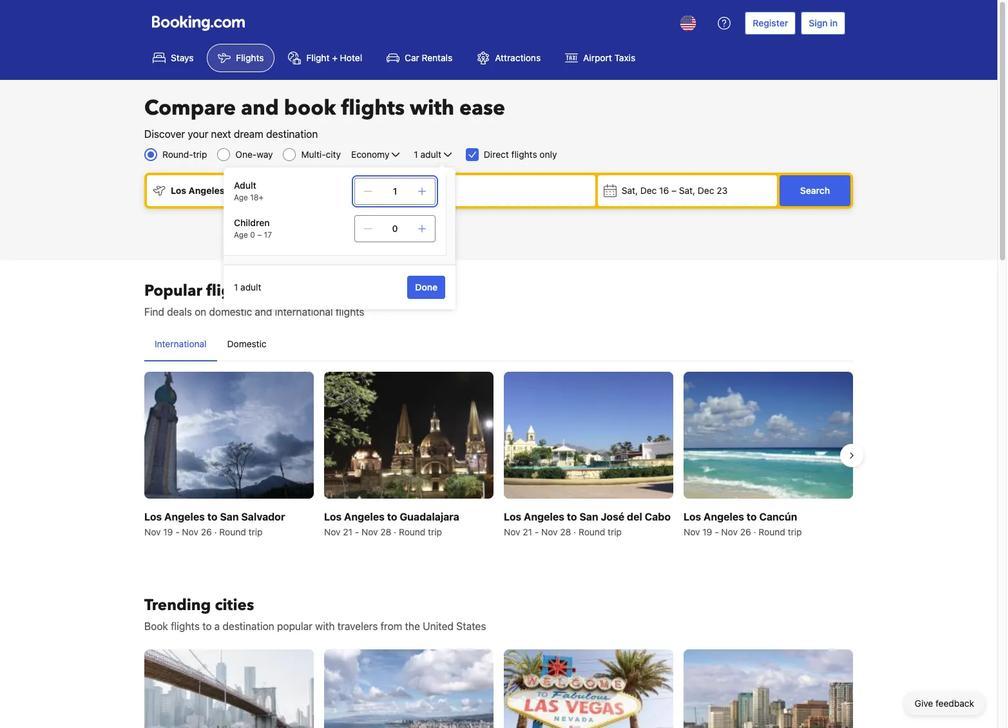 Task type: vqa. For each thing, say whether or not it's contained in the screenshot.
HONOLULU, UNITED STATES OF AMERICA image
yes



Task type: locate. For each thing, give the bounding box(es) containing it.
age inside the "children age 0 – 17"
[[234, 230, 248, 240]]

1 san from the left
[[220, 511, 239, 523]]

car rentals link
[[376, 44, 463, 72]]

4 · from the left
[[754, 527, 756, 538]]

san left 'josé'
[[580, 511, 598, 523]]

0 horizontal spatial 26
[[201, 527, 212, 538]]

1 vertical spatial 1 adult
[[234, 282, 261, 293]]

los angeles to san salvador nov 19 - nov 26 · round trip
[[144, 511, 285, 538]]

angeles inside los angeles to guadalajara nov 21 - nov 28 · round trip
[[344, 511, 385, 523]]

· inside los angeles to san josé del cabo nov 21 - nov 28 · round trip
[[574, 527, 576, 538]]

0 vertical spatial 1 adult
[[414, 149, 441, 160]]

0 horizontal spatial with
[[315, 621, 335, 632]]

with right popular
[[315, 621, 335, 632]]

– inside the "children age 0 – 17"
[[257, 230, 262, 240]]

flights down trending
[[171, 621, 200, 632]]

2 san from the left
[[580, 511, 598, 523]]

19
[[163, 527, 173, 538], [703, 527, 712, 538]]

tab list
[[144, 327, 853, 362]]

1 inside dropdown button
[[414, 149, 418, 160]]

los inside los angeles to guadalajara nov 21 - nov 28 · round trip
[[324, 511, 342, 523]]

2 · from the left
[[394, 527, 396, 538]]

1 round from the left
[[219, 527, 246, 538]]

dec left 23 in the top right of the page
[[698, 185, 714, 196]]

- inside los angeles to san josé del cabo nov 21 - nov 28 · round trip
[[535, 527, 539, 538]]

1 vertical spatial age
[[234, 230, 248, 240]]

3 · from the left
[[574, 527, 576, 538]]

– for 0
[[257, 230, 262, 240]]

to for 21
[[387, 511, 397, 523]]

los inside los angeles to cancún nov 19 - nov 26 · round trip
[[684, 511, 701, 523]]

josé
[[601, 511, 624, 523]]

trending cities book flights to a destination popular with travelers from the united states
[[144, 595, 486, 632]]

1 horizontal spatial dec
[[698, 185, 714, 196]]

feedback
[[936, 698, 974, 709]]

popular
[[144, 280, 202, 302]]

airport
[[583, 52, 612, 63]]

1 age from the top
[[234, 193, 248, 202]]

age down children
[[234, 230, 248, 240]]

los angeles to cancún image
[[684, 372, 853, 499]]

give
[[915, 698, 933, 709]]

2 age from the top
[[234, 230, 248, 240]]

trip inside los angeles to san josé del cabo nov 21 - nov 28 · round trip
[[608, 527, 622, 538]]

26 inside los angeles to cancún nov 19 - nov 26 · round trip
[[740, 527, 751, 538]]

3 round from the left
[[579, 527, 605, 538]]

1 vertical spatial with
[[315, 621, 335, 632]]

and inside popular flights near you find deals on domestic and international flights
[[255, 306, 272, 318]]

san
[[220, 511, 239, 523], [580, 511, 598, 523]]

4 round from the left
[[759, 527, 785, 538]]

and up dream
[[241, 94, 279, 122]]

airport taxis link
[[554, 44, 646, 72]]

– left the 17 on the top
[[257, 230, 262, 240]]

19 inside los angeles to cancún nov 19 - nov 26 · round trip
[[703, 527, 712, 538]]

nov
[[144, 527, 161, 538], [182, 527, 198, 538], [324, 527, 341, 538], [361, 527, 378, 538], [504, 527, 520, 538], [541, 527, 558, 538], [684, 527, 700, 538], [721, 527, 738, 538]]

dec left 16
[[640, 185, 657, 196]]

compare
[[144, 94, 236, 122]]

to left a
[[202, 621, 212, 632]]

flights inside trending cities book flights to a destination popular with travelers from the united states
[[171, 621, 200, 632]]

flights up economy at top left
[[341, 94, 405, 122]]

1 · from the left
[[214, 527, 217, 538]]

0 horizontal spatial dec
[[640, 185, 657, 196]]

1 26 from the left
[[201, 527, 212, 538]]

destination
[[266, 128, 318, 140], [223, 621, 274, 632]]

to left cancún
[[747, 511, 757, 523]]

popular flights near you find deals on domestic and international flights
[[144, 280, 364, 318]]

los angeles button
[[147, 175, 358, 206]]

guadalajara
[[400, 511, 459, 523]]

san inside the los angeles to san salvador nov 19 - nov 26 · round trip
[[220, 511, 239, 523]]

0 horizontal spatial 19
[[163, 527, 173, 538]]

1 horizontal spatial –
[[671, 185, 677, 196]]

1 horizontal spatial with
[[410, 94, 454, 122]]

1 horizontal spatial san
[[580, 511, 598, 523]]

26 inside the los angeles to san salvador nov 19 - nov 26 · round trip
[[201, 527, 212, 538]]

to left salvador
[[207, 511, 218, 523]]

with up 1 adult dropdown button
[[410, 94, 454, 122]]

3 nov from the left
[[324, 527, 341, 538]]

1 horizontal spatial 26
[[740, 527, 751, 538]]

attractions link
[[466, 44, 552, 72]]

booking.com logo image
[[152, 15, 245, 31], [152, 15, 245, 31]]

age inside adult age 18+
[[234, 193, 248, 202]]

0 vertical spatial –
[[671, 185, 677, 196]]

21
[[343, 527, 352, 538], [523, 527, 532, 538]]

book
[[144, 621, 168, 632]]

dec
[[640, 185, 657, 196], [698, 185, 714, 196]]

0 horizontal spatial sat,
[[622, 185, 638, 196]]

age
[[234, 193, 248, 202], [234, 230, 248, 240]]

to left 'josé'
[[567, 511, 577, 523]]

0 vertical spatial 1
[[414, 149, 418, 160]]

sat, left 16
[[622, 185, 638, 196]]

2 - from the left
[[355, 527, 359, 538]]

round-
[[162, 149, 193, 160]]

adult right economy at top left
[[420, 149, 441, 160]]

23
[[717, 185, 728, 196]]

–
[[671, 185, 677, 196], [257, 230, 262, 240]]

los angeles to san josé del cabo nov 21 - nov 28 · round trip
[[504, 511, 671, 538]]

angeles for los angeles to cancún
[[704, 511, 744, 523]]

·
[[214, 527, 217, 538], [394, 527, 396, 538], [574, 527, 576, 538], [754, 527, 756, 538]]

– right 16
[[671, 185, 677, 196]]

1 vertical spatial and
[[255, 306, 272, 318]]

0 horizontal spatial –
[[257, 230, 262, 240]]

0 horizontal spatial 28
[[380, 527, 391, 538]]

0 horizontal spatial 1
[[234, 282, 238, 293]]

rentals
[[422, 52, 453, 63]]

angeles inside los angeles dropdown button
[[189, 185, 225, 196]]

16
[[659, 185, 669, 196]]

trip down guadalajara
[[428, 527, 442, 538]]

2 round from the left
[[399, 527, 426, 538]]

to inside the los angeles to san salvador nov 19 - nov 26 · round trip
[[207, 511, 218, 523]]

· inside los angeles to guadalajara nov 21 - nov 28 · round trip
[[394, 527, 396, 538]]

1 horizontal spatial sat,
[[679, 185, 695, 196]]

only
[[540, 149, 557, 160]]

0 vertical spatial age
[[234, 193, 248, 202]]

to inside trending cities book flights to a destination popular with travelers from the united states
[[202, 621, 212, 632]]

round down cancún
[[759, 527, 785, 538]]

2 26 from the left
[[740, 527, 751, 538]]

sign in link
[[801, 12, 845, 35]]

states
[[456, 621, 486, 632]]

los angeles to guadalajara nov 21 - nov 28 · round trip
[[324, 511, 459, 538]]

2 21 from the left
[[523, 527, 532, 538]]

los angeles to san josé del cabo image
[[504, 372, 673, 499]]

to left guadalajara
[[387, 511, 397, 523]]

angeles for los angeles to san salvador
[[164, 511, 205, 523]]

0 horizontal spatial 21
[[343, 527, 352, 538]]

flights up domestic
[[206, 280, 254, 302]]

region
[[134, 367, 863, 544]]

3 - from the left
[[535, 527, 539, 538]]

4 - from the left
[[715, 527, 719, 538]]

0 vertical spatial and
[[241, 94, 279, 122]]

0 vertical spatial with
[[410, 94, 454, 122]]

trip down 'josé'
[[608, 527, 622, 538]]

round inside los angeles to guadalajara nov 21 - nov 28 · round trip
[[399, 527, 426, 538]]

1 - from the left
[[175, 527, 180, 538]]

26
[[201, 527, 212, 538], [740, 527, 751, 538]]

round down salvador
[[219, 527, 246, 538]]

children age 0 – 17
[[234, 217, 272, 240]]

angeles inside los angeles to cancún nov 19 - nov 26 · round trip
[[704, 511, 744, 523]]

0 horizontal spatial san
[[220, 511, 239, 523]]

los inside the los angeles to san salvador nov 19 - nov 26 · round trip
[[144, 511, 162, 523]]

17
[[264, 230, 272, 240]]

to inside los angeles to guadalajara nov 21 - nov 28 · round trip
[[387, 511, 397, 523]]

cities
[[215, 595, 254, 616]]

age down adult
[[234, 193, 248, 202]]

1 horizontal spatial 28
[[560, 527, 571, 538]]

1 adult up domestic
[[234, 282, 261, 293]]

flights link
[[207, 44, 275, 72]]

trip down cancún
[[788, 527, 802, 538]]

san inside los angeles to san josé del cabo nov 21 - nov 28 · round trip
[[580, 511, 598, 523]]

1 21 from the left
[[343, 527, 352, 538]]

28
[[380, 527, 391, 538], [560, 527, 571, 538]]

1 horizontal spatial adult
[[420, 149, 441, 160]]

8 nov from the left
[[721, 527, 738, 538]]

0 horizontal spatial adult
[[240, 282, 261, 293]]

domestic
[[209, 306, 252, 318]]

destination down cities
[[223, 621, 274, 632]]

1 vertical spatial –
[[257, 230, 262, 240]]

direct flights only
[[484, 149, 557, 160]]

domestic button
[[217, 327, 277, 361]]

san for josé
[[580, 511, 598, 523]]

los inside los angeles to san josé del cabo nov 21 - nov 28 · round trip
[[504, 511, 521, 523]]

0 horizontal spatial 0
[[250, 230, 255, 240]]

2 horizontal spatial 1
[[414, 149, 418, 160]]

trip inside los angeles to guadalajara nov 21 - nov 28 · round trip
[[428, 527, 442, 538]]

1 dec from the left
[[640, 185, 657, 196]]

2 28 from the left
[[560, 527, 571, 538]]

and
[[241, 94, 279, 122], [255, 306, 272, 318]]

angeles
[[189, 185, 225, 196], [164, 511, 205, 523], [344, 511, 385, 523], [524, 511, 564, 523], [704, 511, 744, 523]]

los for los angeles to san josé del cabo
[[504, 511, 521, 523]]

sat, right 16
[[679, 185, 695, 196]]

to inside los angeles to san josé del cabo nov 21 - nov 28 · round trip
[[567, 511, 577, 523]]

1
[[414, 149, 418, 160], [393, 186, 397, 197], [234, 282, 238, 293]]

find
[[144, 306, 164, 318]]

angeles for los angeles to guadalajara
[[344, 511, 385, 523]]

trip down salvador
[[248, 527, 263, 538]]

1 horizontal spatial 21
[[523, 527, 532, 538]]

- inside los angeles to cancún nov 19 - nov 26 · round trip
[[715, 527, 719, 538]]

one-way
[[235, 149, 273, 160]]

adult up domestic
[[240, 282, 261, 293]]

1 28 from the left
[[380, 527, 391, 538]]

1 vertical spatial adult
[[240, 282, 261, 293]]

a
[[214, 621, 220, 632]]

angeles inside los angeles to san josé del cabo nov 21 - nov 28 · round trip
[[524, 511, 564, 523]]

-
[[175, 527, 180, 538], [355, 527, 359, 538], [535, 527, 539, 538], [715, 527, 719, 538]]

trip
[[193, 149, 207, 160], [248, 527, 263, 538], [428, 527, 442, 538], [608, 527, 622, 538], [788, 527, 802, 538]]

round
[[219, 527, 246, 538], [399, 527, 426, 538], [579, 527, 605, 538], [759, 527, 785, 538]]

2 nov from the left
[[182, 527, 198, 538]]

angeles inside the los angeles to san salvador nov 19 - nov 26 · round trip
[[164, 511, 205, 523]]

1 horizontal spatial 19
[[703, 527, 712, 538]]

flights
[[341, 94, 405, 122], [511, 149, 537, 160], [206, 280, 254, 302], [336, 306, 364, 318], [171, 621, 200, 632]]

1 horizontal spatial 1
[[393, 186, 397, 197]]

and inside the compare and book flights with ease discover your next dream destination
[[241, 94, 279, 122]]

adult
[[420, 149, 441, 160], [240, 282, 261, 293]]

round down guadalajara
[[399, 527, 426, 538]]

– inside dropdown button
[[671, 185, 677, 196]]

los for los angeles to cancún
[[684, 511, 701, 523]]

san left salvador
[[220, 511, 239, 523]]

destination up multi-
[[266, 128, 318, 140]]

to for del
[[567, 511, 577, 523]]

0
[[392, 223, 398, 234], [250, 230, 255, 240]]

2 19 from the left
[[703, 527, 712, 538]]

done button
[[407, 276, 445, 299]]

1 vertical spatial destination
[[223, 621, 274, 632]]

direct
[[484, 149, 509, 160]]

to
[[207, 511, 218, 523], [387, 511, 397, 523], [567, 511, 577, 523], [747, 511, 757, 523], [202, 621, 212, 632]]

0 vertical spatial destination
[[266, 128, 318, 140]]

0 vertical spatial adult
[[420, 149, 441, 160]]

1 adult right economy at top left
[[414, 149, 441, 160]]

round down 'josé'
[[579, 527, 605, 538]]

1 19 from the left
[[163, 527, 173, 538]]

and down near
[[255, 306, 272, 318]]

angeles for los angeles to san josé del cabo
[[524, 511, 564, 523]]

1 horizontal spatial 1 adult
[[414, 149, 441, 160]]

19 inside the los angeles to san salvador nov 19 - nov 26 · round trip
[[163, 527, 173, 538]]

sat,
[[622, 185, 638, 196], [679, 185, 695, 196]]

to inside los angeles to cancún nov 19 - nov 26 · round trip
[[747, 511, 757, 523]]



Task type: describe. For each thing, give the bounding box(es) containing it.
with inside the compare and book flights with ease discover your next dream destination
[[410, 94, 454, 122]]

1 sat, from the left
[[622, 185, 638, 196]]

los angeles
[[171, 185, 225, 196]]

san for salvador
[[220, 511, 239, 523]]

international
[[275, 306, 333, 318]]

discover
[[144, 128, 185, 140]]

0 horizontal spatial 1 adult
[[234, 282, 261, 293]]

round inside the los angeles to san salvador nov 19 - nov 26 · round trip
[[219, 527, 246, 538]]

travelers
[[337, 621, 378, 632]]

new york, united states of america image
[[144, 650, 314, 728]]

21 inside los angeles to guadalajara nov 21 - nov 28 · round trip
[[343, 527, 352, 538]]

adult inside dropdown button
[[420, 149, 441, 160]]

ease
[[459, 94, 505, 122]]

search button
[[780, 175, 851, 206]]

los inside dropdown button
[[171, 185, 186, 196]]

region containing los angeles to san salvador
[[134, 367, 863, 544]]

the
[[405, 621, 420, 632]]

1 horizontal spatial 0
[[392, 223, 398, 234]]

cabo
[[645, 511, 671, 523]]

trip inside the los angeles to san salvador nov 19 - nov 26 · round trip
[[248, 527, 263, 538]]

dream
[[234, 128, 263, 140]]

hotel
[[340, 52, 362, 63]]

to for nov
[[207, 511, 218, 523]]

sat, dec 16 – sat, dec 23
[[622, 185, 728, 196]]

7 nov from the left
[[684, 527, 700, 538]]

flight + hotel link
[[277, 44, 373, 72]]

domestic
[[227, 338, 267, 349]]

you
[[295, 280, 323, 302]]

flights right international
[[336, 306, 364, 318]]

21 inside los angeles to san josé del cabo nov 21 - nov 28 · round trip
[[523, 527, 532, 538]]

flights inside the compare and book flights with ease discover your next dream destination
[[341, 94, 405, 122]]

1 vertical spatial 1
[[393, 186, 397, 197]]

economy
[[351, 149, 389, 160]]

give feedback
[[915, 698, 974, 709]]

0 inside the "children age 0 – 17"
[[250, 230, 255, 240]]

on
[[195, 306, 206, 318]]

done
[[415, 282, 438, 293]]

las vegas, united states of america image
[[504, 650, 673, 728]]

salvador
[[241, 511, 285, 523]]

adult
[[234, 180, 256, 191]]

stays
[[171, 52, 194, 63]]

next
[[211, 128, 231, 140]]

5 nov from the left
[[504, 527, 520, 538]]

2 dec from the left
[[698, 185, 714, 196]]

way
[[257, 149, 273, 160]]

flights left only
[[511, 149, 537, 160]]

deals
[[167, 306, 192, 318]]

6 nov from the left
[[541, 527, 558, 538]]

international button
[[144, 327, 217, 361]]

register
[[753, 17, 788, 28]]

airport taxis
[[583, 52, 635, 63]]

round-trip
[[162, 149, 207, 160]]

car
[[405, 52, 419, 63]]

attractions
[[495, 52, 541, 63]]

multi-
[[301, 149, 326, 160]]

your
[[188, 128, 208, 140]]

1 nov from the left
[[144, 527, 161, 538]]

2 vertical spatial 1
[[234, 282, 238, 293]]

los angeles to guadalajara image
[[324, 372, 494, 499]]

trip down your
[[193, 149, 207, 160]]

children
[[234, 217, 270, 228]]

in
[[830, 17, 838, 28]]

cancún
[[759, 511, 797, 523]]

trending
[[144, 595, 211, 616]]

1 adult button
[[413, 147, 456, 162]]

near
[[258, 280, 291, 302]]

multi-city
[[301, 149, 341, 160]]

trip inside los angeles to cancún nov 19 - nov 26 · round trip
[[788, 527, 802, 538]]

taxis
[[614, 52, 635, 63]]

tab list containing international
[[144, 327, 853, 362]]

los angeles to san salvador image
[[144, 372, 314, 499]]

28 inside los angeles to san josé del cabo nov 21 - nov 28 · round trip
[[560, 527, 571, 538]]

· inside los angeles to cancún nov 19 - nov 26 · round trip
[[754, 527, 756, 538]]

age for adult
[[234, 193, 248, 202]]

- inside the los angeles to san salvador nov 19 - nov 26 · round trip
[[175, 527, 180, 538]]

sign in
[[809, 17, 838, 28]]

round inside los angeles to cancún nov 19 - nov 26 · round trip
[[759, 527, 785, 538]]

los angeles to cancún nov 19 - nov 26 · round trip
[[684, 511, 802, 538]]

to for 19
[[747, 511, 757, 523]]

age for children
[[234, 230, 248, 240]]

register link
[[745, 12, 796, 35]]

one-
[[235, 149, 257, 160]]

from
[[381, 621, 402, 632]]

los for los angeles to san salvador
[[144, 511, 162, 523]]

2 sat, from the left
[[679, 185, 695, 196]]

search
[[800, 185, 830, 196]]

united
[[423, 621, 454, 632]]

– for 16
[[671, 185, 677, 196]]

flights
[[236, 52, 264, 63]]

28 inside los angeles to guadalajara nov 21 - nov 28 · round trip
[[380, 527, 391, 538]]

18+
[[250, 193, 264, 202]]

· inside the los angeles to san salvador nov 19 - nov 26 · round trip
[[214, 527, 217, 538]]

round inside los angeles to san josé del cabo nov 21 - nov 28 · round trip
[[579, 527, 605, 538]]

- inside los angeles to guadalajara nov 21 - nov 28 · round trip
[[355, 527, 359, 538]]

flight
[[306, 52, 330, 63]]

car rentals
[[405, 52, 453, 63]]

destination inside the compare and book flights with ease discover your next dream destination
[[266, 128, 318, 140]]

sat, dec 16 – sat, dec 23 button
[[598, 175, 777, 206]]

1 adult inside dropdown button
[[414, 149, 441, 160]]

adult age 18+
[[234, 180, 264, 202]]

flight + hotel
[[306, 52, 362, 63]]

popular
[[277, 621, 313, 632]]

stays link
[[142, 44, 205, 72]]

international
[[155, 338, 207, 349]]

del
[[627, 511, 642, 523]]

honolulu, united states of america image
[[324, 650, 494, 728]]

book
[[284, 94, 336, 122]]

give feedback button
[[904, 692, 985, 715]]

los for los angeles to guadalajara
[[324, 511, 342, 523]]

city
[[326, 149, 341, 160]]

manila, philippines image
[[684, 650, 853, 728]]

with inside trending cities book flights to a destination popular with travelers from the united states
[[315, 621, 335, 632]]

sign
[[809, 17, 828, 28]]

+
[[332, 52, 338, 63]]

destination inside trending cities book flights to a destination popular with travelers from the united states
[[223, 621, 274, 632]]

compare and book flights with ease discover your next dream destination
[[144, 94, 505, 140]]

4 nov from the left
[[361, 527, 378, 538]]



